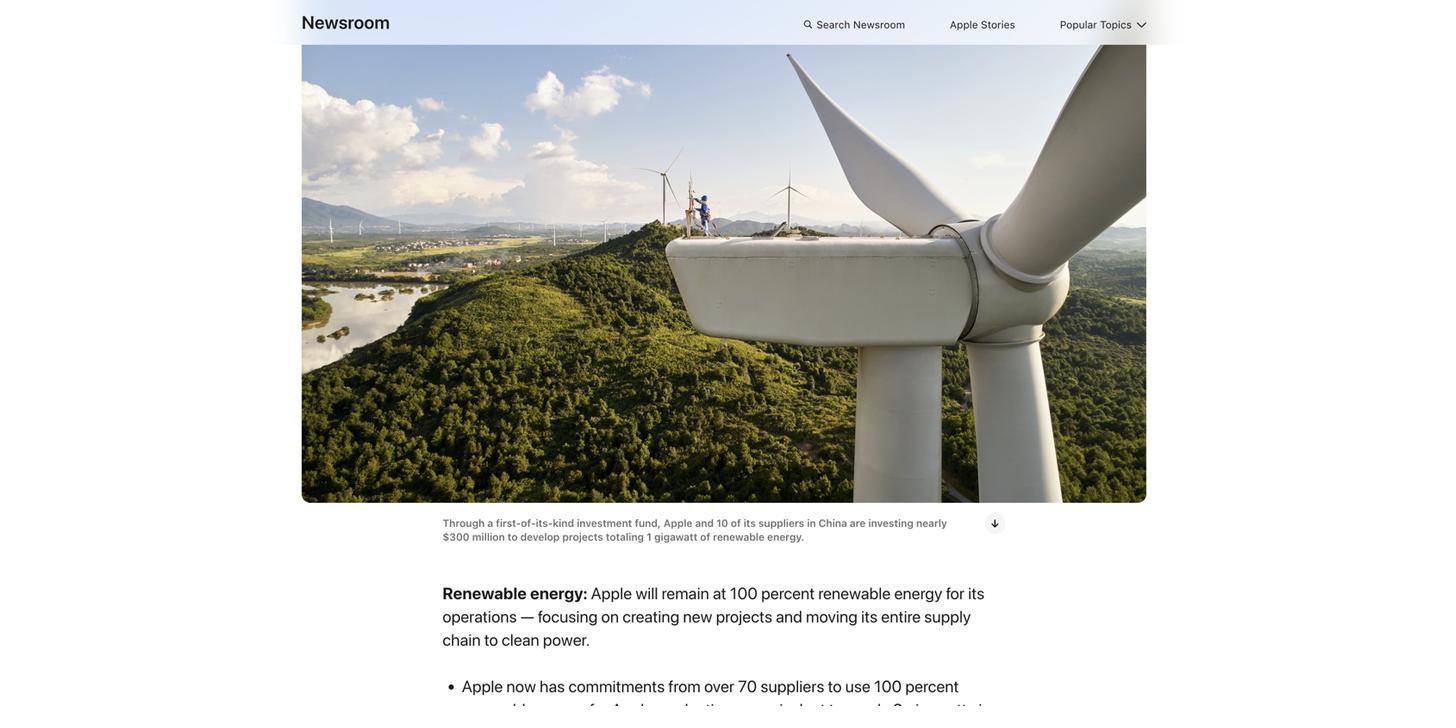 Task type: locate. For each thing, give the bounding box(es) containing it.
apple for now
[[462, 678, 503, 697]]

2 horizontal spatial its
[[968, 585, 985, 604]]

1 vertical spatial projects
[[716, 608, 772, 627]]

percent inside the apple now has commitments from over 70 suppliers to use 100 percent renewable energy for apple production — equivalent to nearly 8 gigawatts i
[[905, 678, 959, 697]]

for inside apple will remain at 100 percent renewable energy for its operations — focusing on creating new projects and moving its entire supply chain to clean power.
[[946, 585, 965, 604]]

its left 'entire'
[[861, 608, 878, 627]]

1 vertical spatial —
[[736, 701, 750, 707]]

— down 70 at right
[[736, 701, 750, 707]]

1 horizontal spatial energy
[[894, 585, 943, 604]]

suppliers up equivalent
[[761, 678, 825, 697]]

2 vertical spatial its
[[861, 608, 878, 627]]

from
[[669, 678, 701, 697]]

focusing
[[538, 608, 598, 627]]

nearly
[[916, 518, 947, 530], [847, 701, 889, 707]]

1 vertical spatial 100
[[874, 678, 902, 697]]

0 vertical spatial energy
[[894, 585, 943, 604]]

1 vertical spatial and
[[776, 608, 803, 627]]

2 horizontal spatial renewable
[[818, 585, 891, 604]]

to left use
[[828, 678, 842, 697]]

energy.
[[767, 532, 804, 544]]

energy up 'entire'
[[894, 585, 943, 604]]

apple left now
[[462, 678, 503, 697]]

1 horizontal spatial renewable
[[713, 532, 765, 544]]

suppliers inside through a first-of-its-kind investment fund, apple and 10 of its suppliers in china are investing nearly $300 million to develop projects totaling 1 gigawatt of renewable energy.
[[758, 518, 804, 530]]

1 horizontal spatial for
[[946, 585, 965, 604]]

apple up gigawatt
[[664, 518, 693, 530]]

operations
[[443, 608, 517, 627]]

1 vertical spatial for
[[590, 701, 608, 707]]

apple will remain at 100 percent renewable energy for its operations — focusing on creating new projects and moving its entire supply chain to clean power.
[[443, 585, 985, 651]]

1 horizontal spatial and
[[776, 608, 803, 627]]

renewable up moving
[[818, 585, 891, 604]]

for up supply
[[946, 585, 965, 604]]

1 horizontal spatial nearly
[[916, 518, 947, 530]]

supply
[[924, 608, 971, 627]]

0 horizontal spatial 100
[[730, 585, 758, 604]]

gigawatts
[[906, 701, 975, 707]]

projects down at
[[716, 608, 772, 627]]

has
[[540, 678, 565, 697]]

power.
[[543, 631, 590, 651]]

nearly inside through a first-of-its-kind investment fund, apple and 10 of its suppliers in china are investing nearly $300 million to develop projects totaling 1 gigawatt of renewable energy.
[[916, 518, 947, 530]]

apple inside through a first-of-its-kind investment fund, apple and 10 of its suppliers in china are investing nearly $300 million to develop projects totaling 1 gigawatt of renewable energy.
[[664, 518, 693, 530]]

— inside apple will remain at 100 percent renewable energy for its operations — focusing on creating new projects and moving its entire supply chain to clean power.
[[521, 608, 534, 627]]

suppliers
[[758, 518, 804, 530], [761, 678, 825, 697]]

million
[[472, 532, 505, 544]]

its right 10
[[744, 518, 756, 530]]

popular topics button
[[1060, 16, 1146, 34]]

energy inside the apple now has commitments from over 70 suppliers to use 100 percent renewable energy for apple production — equivalent to nearly 8 gigawatts i
[[538, 701, 586, 707]]

0 vertical spatial percent
[[761, 585, 815, 604]]

to down the first-
[[508, 532, 518, 544]]

nearly down use
[[847, 701, 889, 707]]

of right gigawatt
[[700, 532, 710, 544]]

of
[[731, 518, 741, 530], [700, 532, 710, 544]]

1 vertical spatial nearly
[[847, 701, 889, 707]]

to down operations
[[484, 631, 498, 651]]

its up supply
[[968, 585, 985, 604]]

1 horizontal spatial of
[[731, 518, 741, 530]]

1 horizontal spatial percent
[[905, 678, 959, 697]]

first-
[[496, 518, 521, 530]]

0 horizontal spatial projects
[[562, 532, 603, 544]]

apple inside apple will remain at 100 percent renewable energy for its operations — focusing on creating new projects and moving its entire supply chain to clean power.
[[591, 585, 632, 604]]

1 horizontal spatial projects
[[716, 608, 772, 627]]

apple down commitments
[[612, 701, 653, 707]]

equivalent
[[753, 701, 826, 707]]

1 vertical spatial energy
[[538, 701, 586, 707]]

search newsroom button
[[803, 16, 905, 34]]

totaling
[[606, 532, 644, 544]]

0 horizontal spatial and
[[695, 518, 714, 530]]

to
[[508, 532, 518, 544], [484, 631, 498, 651], [828, 678, 842, 697], [829, 701, 843, 707]]

percent up gigawatts
[[905, 678, 959, 697]]

nearly right investing
[[916, 518, 947, 530]]

and left 10
[[695, 518, 714, 530]]

0 horizontal spatial energy
[[538, 701, 586, 707]]

renewable
[[713, 532, 765, 544], [818, 585, 891, 604], [462, 701, 534, 707]]

100 right at
[[730, 585, 758, 604]]

—
[[521, 608, 534, 627], [736, 701, 750, 707]]

investment
[[577, 518, 632, 530]]

1 horizontal spatial 100
[[874, 678, 902, 697]]

for
[[946, 585, 965, 604], [590, 701, 608, 707]]

topics
[[1100, 19, 1132, 31]]

0 vertical spatial its
[[744, 518, 756, 530]]

moving
[[806, 608, 858, 627]]

newsroom
[[302, 12, 390, 33], [853, 19, 905, 31]]

0 vertical spatial 100
[[730, 585, 758, 604]]

1 horizontal spatial its
[[861, 608, 878, 627]]

percent up moving
[[761, 585, 815, 604]]

energy down has at the left of page
[[538, 701, 586, 707]]

projects inside apple will remain at 100 percent renewable energy for its operations — focusing on creating new projects and moving its entire supply chain to clean power.
[[716, 608, 772, 627]]

0 horizontal spatial renewable
[[462, 701, 534, 707]]

apple left stories
[[950, 19, 978, 31]]

popular topics
[[1060, 19, 1132, 31]]

1 vertical spatial renewable
[[818, 585, 891, 604]]

stories
[[981, 19, 1015, 31]]

0 vertical spatial suppliers
[[758, 518, 804, 530]]

percent inside apple will remain at 100 percent renewable energy for its operations — focusing on creating new projects and moving its entire supply chain to clean power.
[[761, 585, 815, 604]]

1 vertical spatial percent
[[905, 678, 959, 697]]

remain
[[662, 585, 709, 604]]

0 horizontal spatial its
[[744, 518, 756, 530]]

renewable down 10
[[713, 532, 765, 544]]

0 horizontal spatial —
[[521, 608, 534, 627]]

and left moving
[[776, 608, 803, 627]]

newsroom inside 'search newsroom' button
[[853, 19, 905, 31]]

0 vertical spatial for
[[946, 585, 965, 604]]

0 vertical spatial and
[[695, 518, 714, 530]]

its
[[744, 518, 756, 530], [968, 585, 985, 604], [861, 608, 878, 627]]

renewable inside through a first-of-its-kind investment fund, apple and 10 of its suppliers in china are investing nearly $300 million to develop projects totaling 1 gigawatt of renewable energy.
[[713, 532, 765, 544]]

percent
[[761, 585, 815, 604], [905, 678, 959, 697]]

its inside through a first-of-its-kind investment fund, apple and 10 of its suppliers in china are investing nearly $300 million to develop projects totaling 1 gigawatt of renewable energy.
[[744, 518, 756, 530]]

of right 10
[[731, 518, 741, 530]]

$300
[[443, 532, 469, 544]]

to inside through a first-of-its-kind investment fund, apple and 10 of its suppliers in china are investing nearly $300 million to develop projects totaling 1 gigawatt of renewable energy.
[[508, 532, 518, 544]]

energy
[[894, 585, 943, 604], [538, 701, 586, 707]]

for down commitments
[[590, 701, 608, 707]]

projects
[[562, 532, 603, 544], [716, 608, 772, 627]]

1 vertical spatial suppliers
[[761, 678, 825, 697]]

0 vertical spatial nearly
[[916, 518, 947, 530]]

1 horizontal spatial —
[[736, 701, 750, 707]]

0 vertical spatial renewable
[[713, 532, 765, 544]]

suppliers up energy. at the right of the page
[[758, 518, 804, 530]]

and
[[695, 518, 714, 530], [776, 608, 803, 627]]

1 vertical spatial of
[[700, 532, 710, 544]]

100
[[730, 585, 758, 604], [874, 678, 902, 697]]

1 horizontal spatial newsroom
[[853, 19, 905, 31]]

2 vertical spatial renewable
[[462, 701, 534, 707]]

0 vertical spatial projects
[[562, 532, 603, 544]]

apple
[[950, 19, 978, 31], [664, 518, 693, 530], [591, 585, 632, 604], [462, 678, 503, 697], [612, 701, 653, 707]]

100 up 8
[[874, 678, 902, 697]]

0 horizontal spatial percent
[[761, 585, 815, 604]]

0 horizontal spatial for
[[590, 701, 608, 707]]

0 horizontal spatial nearly
[[847, 701, 889, 707]]

0 vertical spatial —
[[521, 608, 534, 627]]

apple stories link
[[950, 16, 1015, 34]]

100 inside the apple now has commitments from over 70 suppliers to use 100 percent renewable energy for apple production — equivalent to nearly 8 gigawatts i
[[874, 678, 902, 697]]

renewable down now
[[462, 701, 534, 707]]

— up clean
[[521, 608, 534, 627]]

projects down kind
[[562, 532, 603, 544]]

apple up on
[[591, 585, 632, 604]]

energy inside apple will remain at 100 percent renewable energy for its operations — focusing on creating new projects and moving its entire supply chain to clean power.
[[894, 585, 943, 604]]



Task type: describe. For each thing, give the bounding box(es) containing it.
through a first-of-its-kind investment fund, apple and 10 of its suppliers in china are investing nearly $300 million to develop projects totaling 1 gigawatt of renewable energy.
[[443, 518, 947, 544]]

renewable inside the apple now has commitments from over 70 suppliers to use 100 percent renewable energy for apple production — equivalent to nearly 8 gigawatts i
[[462, 701, 534, 707]]

8
[[893, 701, 903, 707]]

apple for stories
[[950, 19, 978, 31]]

popular
[[1060, 19, 1097, 31]]

— inside the apple now has commitments from over 70 suppliers to use 100 percent renewable energy for apple production — equivalent to nearly 8 gigawatts i
[[736, 701, 750, 707]]

at
[[713, 585, 726, 604]]

over
[[704, 678, 735, 697]]

commitments
[[569, 678, 665, 697]]

and inside through a first-of-its-kind investment fund, apple and 10 of its suppliers in china are investing nearly $300 million to develop projects totaling 1 gigawatt of renewable energy.
[[695, 518, 714, 530]]

to inside apple will remain at 100 percent renewable energy for its operations — focusing on creating new projects and moving its entire supply chain to clean power.
[[484, 631, 498, 651]]

0 horizontal spatial newsroom
[[302, 12, 390, 33]]

fund,
[[635, 518, 661, 530]]

production
[[656, 701, 732, 707]]

10
[[716, 518, 728, 530]]

search
[[816, 19, 850, 31]]

suppliers inside the apple now has commitments from over 70 suppliers to use 100 percent renewable energy for apple production — equivalent to nearly 8 gigawatts i
[[761, 678, 825, 697]]

develop
[[520, 532, 560, 544]]

1
[[647, 532, 652, 544]]

china
[[819, 518, 847, 530]]

energy:
[[530, 585, 587, 604]]

and inside apple will remain at 100 percent renewable energy for its operations — focusing on creating new projects and moving its entire supply chain to clean power.
[[776, 608, 803, 627]]

nearly inside the apple now has commitments from over 70 suppliers to use 100 percent renewable energy for apple production — equivalent to nearly 8 gigawatts i
[[847, 701, 889, 707]]

investing
[[868, 518, 914, 530]]

100 inside apple will remain at 100 percent renewable energy for its operations — focusing on creating new projects and moving its entire supply chain to clean power.
[[730, 585, 758, 604]]

its-
[[536, 518, 553, 530]]

will
[[636, 585, 658, 604]]

projects inside through a first-of-its-kind investment fund, apple and 10 of its suppliers in china are investing nearly $300 million to develop projects totaling 1 gigawatt of renewable energy.
[[562, 532, 603, 544]]

to right equivalent
[[829, 701, 843, 707]]

renewable inside apple will remain at 100 percent renewable energy for its operations — focusing on creating new projects and moving its entire supply chain to clean power.
[[818, 585, 891, 604]]

newsroom link
[[302, 12, 390, 33]]

gigawatt
[[654, 532, 698, 544]]

kind
[[553, 518, 574, 530]]

apple for will
[[591, 585, 632, 604]]

0 horizontal spatial of
[[700, 532, 710, 544]]

clean
[[502, 631, 540, 651]]

through
[[443, 518, 485, 530]]

renewable
[[443, 585, 527, 604]]

search newsroom
[[816, 19, 905, 31]]

are
[[850, 518, 866, 530]]

70
[[738, 678, 757, 697]]

apple now has commitments from over 70 suppliers to use 100 percent renewable energy for apple production — equivalent to nearly 8 gigawatts i
[[462, 678, 993, 707]]

on
[[601, 608, 619, 627]]

in
[[807, 518, 816, 530]]

apple stories
[[950, 19, 1015, 31]]

of-
[[521, 518, 536, 530]]

new
[[683, 608, 713, 627]]

now
[[507, 678, 536, 697]]

0 vertical spatial of
[[731, 518, 741, 530]]

entire
[[881, 608, 921, 627]]

use
[[845, 678, 871, 697]]

renewable energy:
[[443, 585, 587, 604]]

1 vertical spatial its
[[968, 585, 985, 604]]

creating
[[623, 608, 680, 627]]

for inside the apple now has commitments from over 70 suppliers to use 100 percent renewable energy for apple production — equivalent to nearly 8 gigawatts i
[[590, 701, 608, 707]]

a
[[487, 518, 493, 530]]

chain
[[443, 631, 481, 651]]

a worker atop a wind turbine performs repairs hundreds of feet off the ground. image
[[302, 0, 1146, 504]]



Task type: vqa. For each thing, say whether or not it's contained in the screenshot.
Also
no



